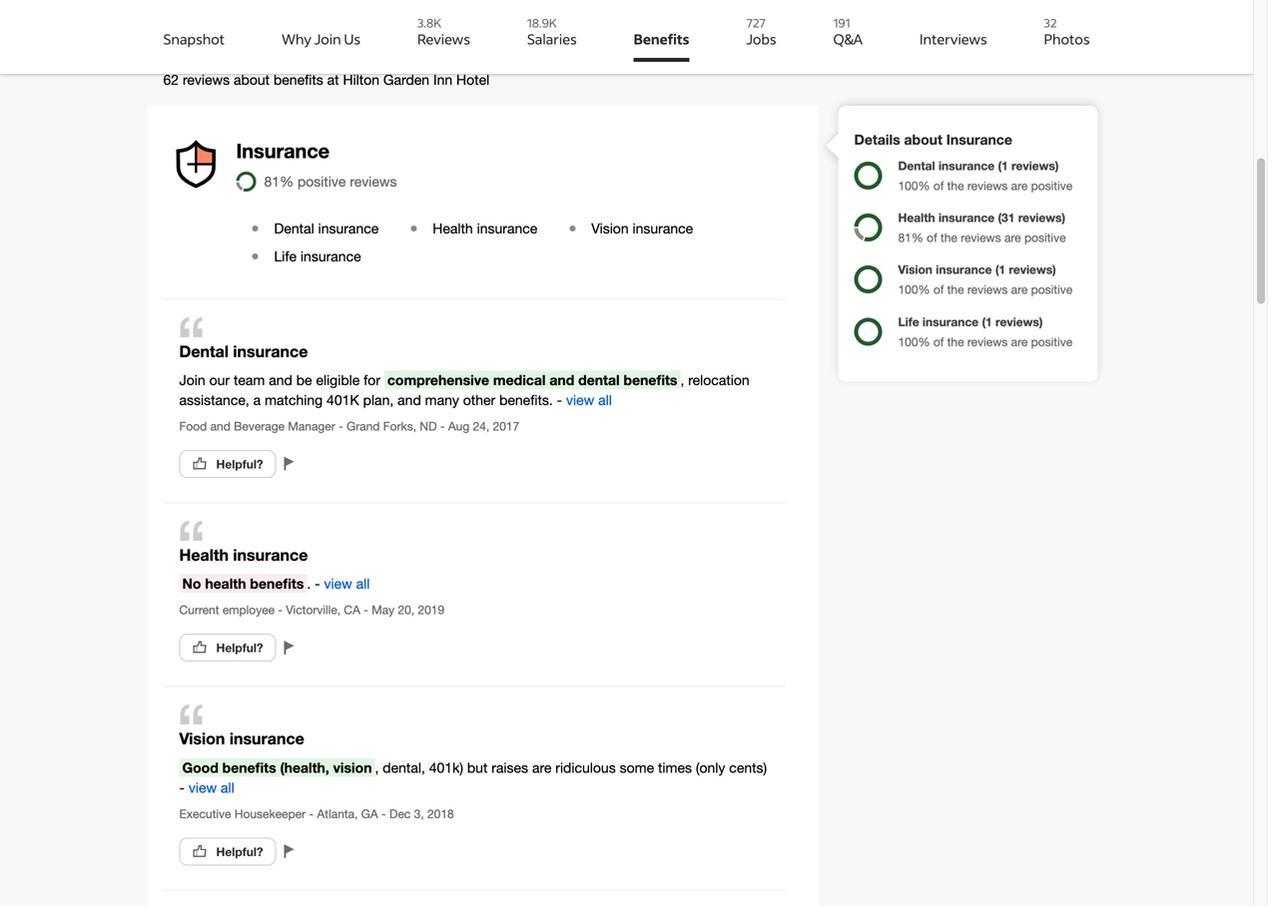 Task type: locate. For each thing, give the bounding box(es) containing it.
1 horizontal spatial view
[[324, 576, 352, 592]]

0 vertical spatial (1
[[998, 159, 1008, 173]]

reviews) for dental insurance (1 reviews)
[[1012, 159, 1059, 173]]

about
[[234, 71, 270, 88], [904, 131, 943, 148]]

(1 inside the life insurance (1 reviews) 100% of the reviews are positive
[[982, 315, 992, 329]]

positive up 'vision insurance (1 reviews) 100% of the reviews are positive'
[[1025, 231, 1066, 245]]

100% inside the dental insurance (1 reviews) 100% of the reviews are positive
[[898, 179, 930, 193]]

helpful? for vision
[[216, 845, 263, 859]]

the down 'vision insurance (1 reviews) 100% of the reviews are positive'
[[947, 335, 964, 349]]

0 horizontal spatial vision insurance
[[179, 730, 304, 749]]

atlanta,
[[317, 807, 358, 821]]

(health,
[[280, 760, 329, 776]]

helpful? down housekeeper
[[216, 845, 263, 859]]

0 horizontal spatial life
[[274, 248, 297, 264]]

0 vertical spatial health insurance
[[433, 220, 538, 236]]

reviews) inside 'vision insurance (1 reviews) 100% of the reviews are positive'
[[1009, 263, 1056, 277]]

report an issue image down housekeeper
[[284, 845, 300, 861]]

3 helpful? from the top
[[216, 845, 263, 859]]

dental inside the dental insurance (1 reviews) 100% of the reviews are positive
[[898, 159, 935, 173]]

0 horizontal spatial all
[[221, 780, 234, 796]]

reviews) down (31
[[1009, 263, 1056, 277]]

of up the life insurance (1 reviews) 100% of the reviews are positive
[[934, 283, 944, 297]]

0 vertical spatial 81%
[[264, 173, 294, 190]]

reviews) right (31
[[1018, 211, 1066, 225]]

(1 down health insurance (31 reviews) 81% of the reviews are positive
[[995, 263, 1006, 277]]

helpful? for health
[[216, 641, 263, 655]]

2 report an issue image from the top
[[284, 641, 300, 657]]

are
[[1011, 179, 1028, 193], [1005, 231, 1021, 245], [1011, 283, 1028, 297], [1011, 335, 1028, 349], [532, 760, 552, 776]]

0 vertical spatial vision insurance
[[591, 220, 693, 236]]

2 vertical spatial (1
[[982, 315, 992, 329]]

100% for vision insurance (1 reviews) 100% of the reviews are positive
[[898, 283, 930, 297]]

0 horizontal spatial vision
[[179, 730, 225, 749]]

view all link up ca
[[324, 576, 370, 592]]

of
[[934, 179, 944, 193], [927, 231, 937, 245], [934, 283, 944, 297], [934, 335, 944, 349]]

2 helpful? button from the top
[[179, 634, 276, 662]]

ga
[[361, 807, 378, 821]]

of down 'vision insurance (1 reviews) 100% of the reviews are positive'
[[934, 335, 944, 349]]

dental insurance for vision insurance
[[274, 220, 379, 236]]

dec
[[389, 807, 411, 821]]

benefits left at
[[274, 71, 323, 88]]

reviews) inside the dental insurance (1 reviews) 100% of the reviews are positive
[[1012, 159, 1059, 173]]

dental down details about insurance
[[898, 159, 935, 173]]

view all link
[[566, 392, 612, 408], [324, 576, 370, 592], [189, 780, 234, 796]]

3 helpful? button from the top
[[179, 838, 276, 866]]

benefits
[[274, 71, 323, 88], [624, 372, 678, 388], [250, 576, 304, 592], [222, 760, 276, 776]]

the up the life insurance (1 reviews) 100% of the reviews are positive
[[947, 283, 964, 297]]

vision inside 'vision insurance (1 reviews) 100% of the reviews are positive'
[[898, 263, 933, 277]]

1 helpful? from the top
[[216, 457, 263, 471]]

reviews) inside the life insurance (1 reviews) 100% of the reviews are positive
[[996, 315, 1043, 329]]

, inside ', relocation assistance, a matching 401k plan, and many other benefits.'
[[681, 372, 684, 388]]

0 horizontal spatial view all link
[[189, 780, 234, 796]]

(1 inside 'vision insurance (1 reviews) 100% of the reviews are positive'
[[995, 263, 1006, 277]]

life
[[274, 248, 297, 264], [898, 315, 919, 329]]

view
[[566, 392, 594, 408], [324, 576, 352, 592], [189, 780, 217, 796]]

1 vertical spatial all
[[356, 576, 370, 592]]

life for life insurance (1 reviews) 100% of the reviews are positive
[[898, 315, 919, 329]]

the for dental
[[947, 179, 964, 193]]

2 horizontal spatial vision
[[898, 263, 933, 277]]

are inside the life insurance (1 reviews) 100% of the reviews are positive
[[1011, 335, 1028, 349]]

benefits link
[[634, 8, 690, 62]]

all down dental
[[598, 392, 612, 408]]

3,
[[414, 807, 424, 821]]

the inside the dental insurance (1 reviews) 100% of the reviews are positive
[[947, 179, 964, 193]]

,
[[681, 372, 684, 388], [375, 760, 379, 776]]

, left relocation
[[681, 372, 684, 388]]

0 horizontal spatial health insurance
[[179, 546, 308, 565]]

all up ca
[[356, 576, 370, 592]]

(1
[[998, 159, 1008, 173], [995, 263, 1006, 277], [982, 315, 992, 329]]

0 vertical spatial about
[[234, 71, 270, 88]]

0 vertical spatial ,
[[681, 372, 684, 388]]

0 horizontal spatial join
[[179, 372, 205, 388]]

0 vertical spatial vision
[[591, 220, 629, 236]]

100% for dental insurance (1 reviews) 100% of the reviews are positive
[[898, 179, 930, 193]]

insurance
[[946, 131, 1012, 148], [236, 139, 330, 163]]

, right vision
[[375, 760, 379, 776]]

are inside the dental insurance (1 reviews) 100% of the reviews are positive
[[1011, 179, 1028, 193]]

1 report an issue image from the top
[[284, 457, 300, 473]]

vision insurance
[[591, 220, 693, 236], [179, 730, 304, 749]]

81% up life insurance
[[264, 173, 294, 190]]

comprehensive
[[387, 372, 489, 388]]

positive up the life insurance (1 reviews) 100% of the reviews are positive
[[1031, 283, 1073, 297]]

0 vertical spatial helpful?
[[216, 457, 263, 471]]

snapshot
[[163, 30, 225, 48]]

dental up our
[[179, 342, 229, 361]]

3 report an issue image from the top
[[284, 845, 300, 861]]

2 horizontal spatial dental
[[898, 159, 935, 173]]

100% down details about insurance
[[898, 179, 930, 193]]

reviews up the life insurance (1 reviews) 100% of the reviews are positive
[[968, 283, 1008, 297]]

dental insurance (1 reviews) 100% of the reviews are positive
[[898, 159, 1073, 193]]

1 horizontal spatial health insurance
[[433, 220, 538, 236]]

2 vertical spatial all
[[221, 780, 234, 796]]

0 horizontal spatial view
[[189, 780, 217, 796]]

of inside the dental insurance (1 reviews) 100% of the reviews are positive
[[934, 179, 944, 193]]

insurance inside the life insurance (1 reviews) 100% of the reviews are positive
[[923, 315, 979, 329]]

positive inside health insurance (31 reviews) 81% of the reviews are positive
[[1025, 231, 1066, 245]]

helpful? down beverage at the left
[[216, 457, 263, 471]]

be
[[296, 372, 312, 388]]

view all link down good
[[189, 780, 234, 796]]

1 vertical spatial ,
[[375, 760, 379, 776]]

(1 inside the dental insurance (1 reviews) 100% of the reviews are positive
[[998, 159, 1008, 173]]

dental insurance up life insurance
[[274, 220, 379, 236]]

(1 for vision insurance (1 reviews)
[[995, 263, 1006, 277]]

100% up the life insurance (1 reviews) 100% of the reviews are positive
[[898, 283, 930, 297]]

the inside health insurance (31 reviews) 81% of the reviews are positive
[[941, 231, 958, 245]]

- right ca
[[364, 603, 368, 617]]

0 vertical spatial dental
[[898, 159, 935, 173]]

report an issue image down current employee - victorville, ca - may 20, 2019
[[284, 641, 300, 657]]

and left be
[[269, 372, 292, 388]]

view down good
[[189, 780, 217, 796]]

reviews) up (31
[[1012, 159, 1059, 173]]

- right .
[[315, 576, 320, 592]]

life inside the life insurance (1 reviews) 100% of the reviews are positive
[[898, 315, 919, 329]]

- down good
[[179, 780, 185, 796]]

reviews) down 'vision insurance (1 reviews) 100% of the reviews are positive'
[[996, 315, 1043, 329]]

positive inside the dental insurance (1 reviews) 100% of the reviews are positive
[[1031, 179, 1073, 193]]

81% inside health insurance (31 reviews) 81% of the reviews are positive
[[898, 231, 924, 245]]

1 vertical spatial 100%
[[898, 283, 930, 297]]

no
[[182, 576, 201, 592]]

81% positive reviews
[[264, 173, 397, 190]]

positive up health insurance (31 reviews) 81% of the reviews are positive
[[1031, 179, 1073, 193]]

reviews
[[417, 30, 470, 48]]

1 vertical spatial dental insurance
[[179, 342, 308, 361]]

photos
[[1044, 30, 1090, 48]]

1 horizontal spatial health
[[433, 220, 473, 236]]

insurance up 81% positive reviews
[[236, 139, 330, 163]]

positive for vision insurance (1 reviews)
[[1031, 283, 1073, 297]]

dental for food and beverage manager
[[179, 342, 229, 361]]

helpful? button down beverage at the left
[[179, 450, 276, 478]]

victorville,
[[286, 603, 341, 617]]

benefits right good
[[222, 760, 276, 776]]

of for dental
[[934, 179, 944, 193]]

of inside health insurance (31 reviews) 81% of the reviews are positive
[[927, 231, 937, 245]]

1 horizontal spatial view all link
[[324, 576, 370, 592]]

3 100% from the top
[[898, 335, 930, 349]]

0 vertical spatial 100%
[[898, 179, 930, 193]]

2 100% from the top
[[898, 283, 930, 297]]

reviews inside the life insurance (1 reviews) 100% of the reviews are positive
[[968, 335, 1008, 349]]

report an issue image for vision insurance
[[284, 845, 300, 861]]

2 vertical spatial dental
[[179, 342, 229, 361]]

helpful? button
[[179, 450, 276, 478], [179, 634, 276, 662], [179, 838, 276, 866]]

reviews for health
[[961, 231, 1001, 245]]

100% inside the life insurance (1 reviews) 100% of the reviews are positive
[[898, 335, 930, 349]]

, inside good benefits (health, vision , dental, 401k) but raises are ridiculous some times (only cents) - view all
[[375, 760, 379, 776]]

reviews inside 'vision insurance (1 reviews) 100% of the reviews are positive'
[[968, 283, 1008, 297]]

view down dental
[[566, 392, 594, 408]]

food and beverage manager - grand forks, nd - aug 24, 2017
[[179, 419, 520, 433]]

report an issue image down manager
[[284, 457, 300, 473]]

the up health insurance (31 reviews) 81% of the reviews are positive
[[947, 179, 964, 193]]

benefits
[[634, 30, 690, 48]]

dental insurance up team
[[179, 342, 308, 361]]

view right .
[[324, 576, 352, 592]]

(1 down 'vision insurance (1 reviews) 100% of the reviews are positive'
[[982, 315, 992, 329]]

nd
[[420, 419, 437, 433]]

are right raises
[[532, 760, 552, 776]]

life down 'vision insurance (1 reviews) 100% of the reviews are positive'
[[898, 315, 919, 329]]

2 vertical spatial helpful?
[[216, 845, 263, 859]]

1 vertical spatial report an issue image
[[284, 641, 300, 657]]

reviews
[[183, 71, 230, 88], [350, 173, 397, 190], [968, 179, 1008, 193], [961, 231, 1001, 245], [968, 283, 1008, 297], [968, 335, 1008, 349]]

are up (31
[[1011, 179, 1028, 193]]

reviews up life insurance
[[350, 173, 397, 190]]

helpful? button for vision
[[179, 838, 276, 866]]

the inside the life insurance (1 reviews) 100% of the reviews are positive
[[947, 335, 964, 349]]

1 vertical spatial view all link
[[324, 576, 370, 592]]

1 horizontal spatial life
[[898, 315, 919, 329]]

interviews link
[[920, 8, 987, 62]]

life for life insurance
[[274, 248, 297, 264]]

all up executive
[[221, 780, 234, 796]]

the for life
[[947, 335, 964, 349]]

a
[[253, 392, 261, 408]]

are down 'vision insurance (1 reviews) 100% of the reviews are positive'
[[1011, 335, 1028, 349]]

1 vertical spatial life
[[898, 315, 919, 329]]

2 horizontal spatial health
[[898, 211, 935, 225]]

positive for dental insurance (1 reviews)
[[1031, 179, 1073, 193]]

positive down 'vision insurance (1 reviews) 100% of the reviews are positive'
[[1031, 335, 1073, 349]]

life down 81% positive reviews
[[274, 248, 297, 264]]

0 vertical spatial helpful? button
[[179, 450, 276, 478]]

0 vertical spatial dental insurance
[[274, 220, 379, 236]]

and down the assistance,
[[210, 419, 231, 433]]

many
[[425, 392, 459, 408]]

100%
[[898, 179, 930, 193], [898, 283, 930, 297], [898, 335, 930, 349]]

helpful? down employee on the left bottom
[[216, 641, 263, 655]]

join
[[314, 30, 341, 48], [179, 372, 205, 388]]

join left our
[[179, 372, 205, 388]]

are up the life insurance (1 reviews) 100% of the reviews are positive
[[1011, 283, 1028, 297]]

dental,
[[383, 760, 425, 776]]

0 horizontal spatial ,
[[375, 760, 379, 776]]

191 q&a
[[833, 15, 863, 48]]

dental insurance for food and beverage manager
[[179, 342, 308, 361]]

are for vision insurance (1 reviews)
[[1011, 283, 1028, 297]]

1 helpful? button from the top
[[179, 450, 276, 478]]

of inside 'vision insurance (1 reviews) 100% of the reviews are positive'
[[934, 283, 944, 297]]

reviews down (31
[[961, 231, 1001, 245]]

dental up life insurance
[[274, 220, 314, 236]]

positive inside 'vision insurance (1 reviews) 100% of the reviews are positive'
[[1031, 283, 1073, 297]]

join left us
[[314, 30, 341, 48]]

1 vertical spatial helpful? button
[[179, 634, 276, 662]]

of up 'vision insurance (1 reviews) 100% of the reviews are positive'
[[927, 231, 937, 245]]

positive up life insurance
[[298, 173, 346, 190]]

may
[[372, 603, 395, 617]]

1 vertical spatial dental
[[274, 220, 314, 236]]

(1 up (31
[[998, 159, 1008, 173]]

benefits.
[[499, 392, 553, 408]]

insurance inside 'vision insurance (1 reviews) 100% of the reviews are positive'
[[936, 263, 992, 277]]

2 vertical spatial 100%
[[898, 335, 930, 349]]

0 vertical spatial join
[[314, 30, 341, 48]]

reviews) inside health insurance (31 reviews) 81% of the reviews are positive
[[1018, 211, 1066, 225]]

0 vertical spatial report an issue image
[[284, 457, 300, 473]]

of inside the life insurance (1 reviews) 100% of the reviews are positive
[[934, 335, 944, 349]]

and down 'join our team and be eligible for comprehensive medical and dental benefits'
[[398, 392, 421, 408]]

2 vertical spatial report an issue image
[[284, 845, 300, 861]]

2 vertical spatial view all link
[[189, 780, 234, 796]]

the
[[947, 179, 964, 193], [941, 231, 958, 245], [947, 283, 964, 297], [947, 335, 964, 349]]

2 horizontal spatial view
[[566, 392, 594, 408]]

0 horizontal spatial health
[[179, 546, 229, 565]]

the up 'vision insurance (1 reviews) 100% of the reviews are positive'
[[941, 231, 958, 245]]

2 vertical spatial helpful? button
[[179, 838, 276, 866]]

2 vertical spatial view
[[189, 780, 217, 796]]

of down details about insurance
[[934, 179, 944, 193]]

1 horizontal spatial 81%
[[898, 231, 924, 245]]

at
[[327, 71, 339, 88]]

2 helpful? from the top
[[216, 641, 263, 655]]

life insurance
[[274, 248, 361, 264]]

- left 'atlanta,'
[[309, 807, 314, 821]]

2 horizontal spatial view all link
[[566, 392, 612, 408]]

100% inside 'vision insurance (1 reviews) 100% of the reviews are positive'
[[898, 283, 930, 297]]

100% down 'vision insurance (1 reviews) 100% of the reviews are positive'
[[898, 335, 930, 349]]

report an issue image for dental insurance
[[284, 457, 300, 473]]

0 horizontal spatial dental
[[179, 342, 229, 361]]

health
[[898, 211, 935, 225], [433, 220, 473, 236], [179, 546, 229, 565]]

1 horizontal spatial ,
[[681, 372, 684, 388]]

1 horizontal spatial dental
[[274, 220, 314, 236]]

1 100% from the top
[[898, 179, 930, 193]]

1 vertical spatial about
[[904, 131, 943, 148]]

are down (31
[[1005, 231, 1021, 245]]

reviews inside the dental insurance (1 reviews) 100% of the reviews are positive
[[968, 179, 1008, 193]]

reviews for vision
[[968, 283, 1008, 297]]

health insurance
[[433, 220, 538, 236], [179, 546, 308, 565]]

health
[[205, 576, 246, 592]]

helpful? button down executive
[[179, 838, 276, 866]]

727
[[746, 15, 766, 30]]

191
[[833, 15, 850, 30]]

reviews inside health insurance (31 reviews) 81% of the reviews are positive
[[961, 231, 1001, 245]]

0 vertical spatial all
[[598, 392, 612, 408]]

- right ga in the bottom left of the page
[[381, 807, 386, 821]]

reviews down 'vision insurance (1 reviews) 100% of the reviews are positive'
[[968, 335, 1008, 349]]

2 horizontal spatial all
[[598, 392, 612, 408]]

positive inside the life insurance (1 reviews) 100% of the reviews are positive
[[1031, 335, 1073, 349]]

and
[[269, 372, 292, 388], [550, 372, 574, 388], [398, 392, 421, 408], [210, 419, 231, 433]]

positive for life insurance (1 reviews)
[[1031, 335, 1073, 349]]

reviews) for health insurance (31 reviews)
[[1018, 211, 1066, 225]]

reviews up (31
[[968, 179, 1008, 193]]

report an issue image
[[284, 457, 300, 473], [284, 641, 300, 657], [284, 845, 300, 861]]

1 vertical spatial helpful?
[[216, 641, 263, 655]]

q&a
[[833, 30, 863, 48]]

dental for vision insurance
[[274, 220, 314, 236]]

18.9k salaries
[[527, 15, 577, 48]]

81%
[[264, 173, 294, 190], [898, 231, 924, 245]]

positive
[[298, 173, 346, 190], [1031, 179, 1073, 193], [1025, 231, 1066, 245], [1031, 283, 1073, 297], [1031, 335, 1073, 349]]

vision
[[591, 220, 629, 236], [898, 263, 933, 277], [179, 730, 225, 749]]

81% up 'vision insurance (1 reviews) 100% of the reviews are positive'
[[898, 231, 924, 245]]

(1 for life insurance (1 reviews)
[[982, 315, 992, 329]]

helpful? button down employee on the left bottom
[[179, 634, 276, 662]]

plan,
[[363, 392, 394, 408]]

all inside good benefits (health, vision , dental, 401k) but raises are ridiculous some times (only cents) - view all
[[221, 780, 234, 796]]

1 vertical spatial vision
[[898, 263, 933, 277]]

housekeeper
[[235, 807, 306, 821]]

the inside 'vision insurance (1 reviews) 100% of the reviews are positive'
[[947, 283, 964, 297]]

are inside health insurance (31 reviews) 81% of the reviews are positive
[[1005, 231, 1021, 245]]

view all link down dental
[[566, 392, 612, 408]]

0 vertical spatial view all link
[[566, 392, 612, 408]]

reviews) for life insurance (1 reviews)
[[996, 315, 1043, 329]]

are inside 'vision insurance (1 reviews) 100% of the reviews are positive'
[[1011, 283, 1028, 297]]

insurance up the dental insurance (1 reviews) 100% of the reviews are positive
[[946, 131, 1012, 148]]

insurance
[[939, 159, 995, 173], [939, 211, 995, 225], [318, 220, 379, 236], [477, 220, 538, 236], [633, 220, 693, 236], [301, 248, 361, 264], [936, 263, 992, 277], [923, 315, 979, 329], [233, 342, 308, 361], [233, 546, 308, 565], [230, 730, 304, 749]]

1 vertical spatial 81%
[[898, 231, 924, 245]]

1 horizontal spatial vision
[[591, 220, 629, 236]]

0 vertical spatial life
[[274, 248, 297, 264]]

1 vertical spatial view
[[324, 576, 352, 592]]

.
[[307, 576, 311, 592]]

1 vertical spatial (1
[[995, 263, 1006, 277]]



Task type: describe. For each thing, give the bounding box(es) containing it.
(31
[[998, 211, 1015, 225]]

62 reviews about benefits at hilton garden inn hotel
[[163, 71, 490, 88]]

- inside good benefits (health, vision , dental, 401k) but raises are ridiculous some times (only cents) - view all
[[179, 780, 185, 796]]

(1 for dental insurance (1 reviews)
[[998, 159, 1008, 173]]

raises
[[492, 760, 528, 776]]

are for health insurance (31 reviews)
[[1005, 231, 1021, 245]]

inn
[[433, 71, 453, 88]]

(only
[[696, 760, 725, 776]]

2018
[[427, 807, 454, 821]]

snapshot link
[[163, 8, 225, 62]]

20,
[[398, 603, 415, 617]]

of for health
[[927, 231, 937, 245]]

0 horizontal spatial about
[[234, 71, 270, 88]]

are for life insurance (1 reviews)
[[1011, 335, 1028, 349]]

of for vision
[[934, 283, 944, 297]]

salaries
[[527, 30, 577, 48]]

0 horizontal spatial insurance
[[236, 139, 330, 163]]

32 photos
[[1044, 15, 1090, 48]]

dental
[[578, 372, 620, 388]]

, relocation assistance, a matching 401k plan, and many other benefits.
[[179, 372, 750, 408]]

the for vision
[[947, 283, 964, 297]]

cents)
[[729, 760, 767, 776]]

garden
[[383, 71, 429, 88]]

current
[[179, 603, 219, 617]]

why
[[282, 30, 312, 48]]

2019
[[418, 603, 445, 617]]

- right benefits.
[[557, 392, 562, 408]]

executive
[[179, 807, 231, 821]]

1 vertical spatial health insurance
[[179, 546, 308, 565]]

for
[[364, 372, 380, 388]]

reviews right 62
[[183, 71, 230, 88]]

current employee - victorville, ca - may 20, 2019
[[179, 603, 445, 617]]

jobs
[[746, 30, 776, 48]]

join our team and be eligible for comprehensive medical and dental benefits
[[179, 372, 678, 388]]

insurance inside the dental insurance (1 reviews) 100% of the reviews are positive
[[939, 159, 995, 173]]

3.8k
[[417, 15, 442, 30]]

view all link for dental insurance
[[566, 392, 612, 408]]

24,
[[473, 419, 490, 433]]

details
[[854, 131, 900, 148]]

the for health
[[941, 231, 958, 245]]

ridiculous
[[556, 760, 616, 776]]

1 vertical spatial join
[[179, 372, 205, 388]]

reviews) for vision insurance (1 reviews)
[[1009, 263, 1056, 277]]

1 horizontal spatial vision insurance
[[591, 220, 693, 236]]

1 horizontal spatial about
[[904, 131, 943, 148]]

report an issue image for health insurance
[[284, 641, 300, 657]]

vision insurance (1 reviews) 100% of the reviews are positive
[[898, 263, 1073, 297]]

32
[[1044, 15, 1057, 30]]

100% for life insurance (1 reviews) 100% of the reviews are positive
[[898, 335, 930, 349]]

positive for health insurance (31 reviews)
[[1025, 231, 1066, 245]]

401k
[[327, 392, 359, 408]]

aug
[[448, 419, 470, 433]]

vision
[[333, 760, 372, 776]]

health inside health insurance (31 reviews) 81% of the reviews are positive
[[898, 211, 935, 225]]

other
[[463, 392, 495, 408]]

1 horizontal spatial join
[[314, 30, 341, 48]]

some
[[620, 760, 654, 776]]

food
[[179, 419, 207, 433]]

helpful? button for health
[[179, 634, 276, 662]]

assistance,
[[179, 392, 249, 408]]

2 vertical spatial vision
[[179, 730, 225, 749]]

view all link for health insurance
[[324, 576, 370, 592]]

view inside good benefits (health, vision , dental, 401k) but raises are ridiculous some times (only cents) - view all
[[189, 780, 217, 796]]

62
[[163, 71, 179, 88]]

but
[[467, 760, 488, 776]]

insurance inside health insurance (31 reviews) 81% of the reviews are positive
[[939, 211, 995, 225]]

ca
[[344, 603, 360, 617]]

why join us link
[[282, 8, 361, 62]]

1 horizontal spatial all
[[356, 576, 370, 592]]

details about insurance
[[854, 131, 1012, 148]]

3.8k reviews
[[417, 15, 470, 48]]

benefits right dental
[[624, 372, 678, 388]]

18.9k
[[527, 15, 557, 30]]

benefits inside good benefits (health, vision , dental, 401k) but raises are ridiculous some times (only cents) - view all
[[222, 760, 276, 776]]

are inside good benefits (health, vision , dental, 401k) but raises are ridiculous some times (only cents) - view all
[[532, 760, 552, 776]]

and up - view all
[[550, 372, 574, 388]]

0 vertical spatial view
[[566, 392, 594, 408]]

relocation
[[688, 372, 750, 388]]

good benefits (health, vision , dental, 401k) but raises are ridiculous some times (only cents) - view all
[[179, 760, 767, 796]]

life insurance (1 reviews) 100% of the reviews are positive
[[898, 315, 1073, 349]]

beverage
[[234, 419, 285, 433]]

and inside ', relocation assistance, a matching 401k plan, and many other benefits.'
[[398, 392, 421, 408]]

hilton
[[343, 71, 379, 88]]

are for dental insurance (1 reviews)
[[1011, 179, 1028, 193]]

matching
[[265, 392, 323, 408]]

manager
[[288, 419, 335, 433]]

2017
[[493, 419, 520, 433]]

helpful? for dental
[[216, 457, 263, 471]]

view all link for vision insurance
[[189, 780, 234, 796]]

employee
[[223, 603, 275, 617]]

- right nd
[[440, 419, 445, 433]]

interviews
[[920, 30, 987, 48]]

- view all
[[553, 392, 612, 408]]

our
[[209, 372, 230, 388]]

1 horizontal spatial insurance
[[946, 131, 1012, 148]]

medical
[[493, 372, 546, 388]]

helpful? button for dental
[[179, 450, 276, 478]]

executive housekeeper - atlanta, ga - dec 3, 2018
[[179, 807, 454, 821]]

hotel
[[456, 71, 490, 88]]

- left the grand
[[339, 419, 343, 433]]

us
[[344, 30, 361, 48]]

no health benefits . - view all
[[182, 576, 370, 592]]

why join us
[[282, 30, 361, 48]]

of for life
[[934, 335, 944, 349]]

727 jobs
[[746, 15, 776, 48]]

- down no health benefits . - view all
[[278, 603, 283, 617]]

forks,
[[383, 419, 417, 433]]

benefits left .
[[250, 576, 304, 592]]

reviews for life
[[968, 335, 1008, 349]]

eligible
[[316, 372, 360, 388]]

0 horizontal spatial 81%
[[264, 173, 294, 190]]

1 vertical spatial vision insurance
[[179, 730, 304, 749]]

401k)
[[429, 760, 463, 776]]

reviews for dental
[[968, 179, 1008, 193]]

health insurance (31 reviews) 81% of the reviews are positive
[[898, 211, 1066, 245]]

times
[[658, 760, 692, 776]]

team
[[234, 372, 265, 388]]

grand
[[347, 419, 380, 433]]



Task type: vqa. For each thing, say whether or not it's contained in the screenshot.
Edit location text box
no



